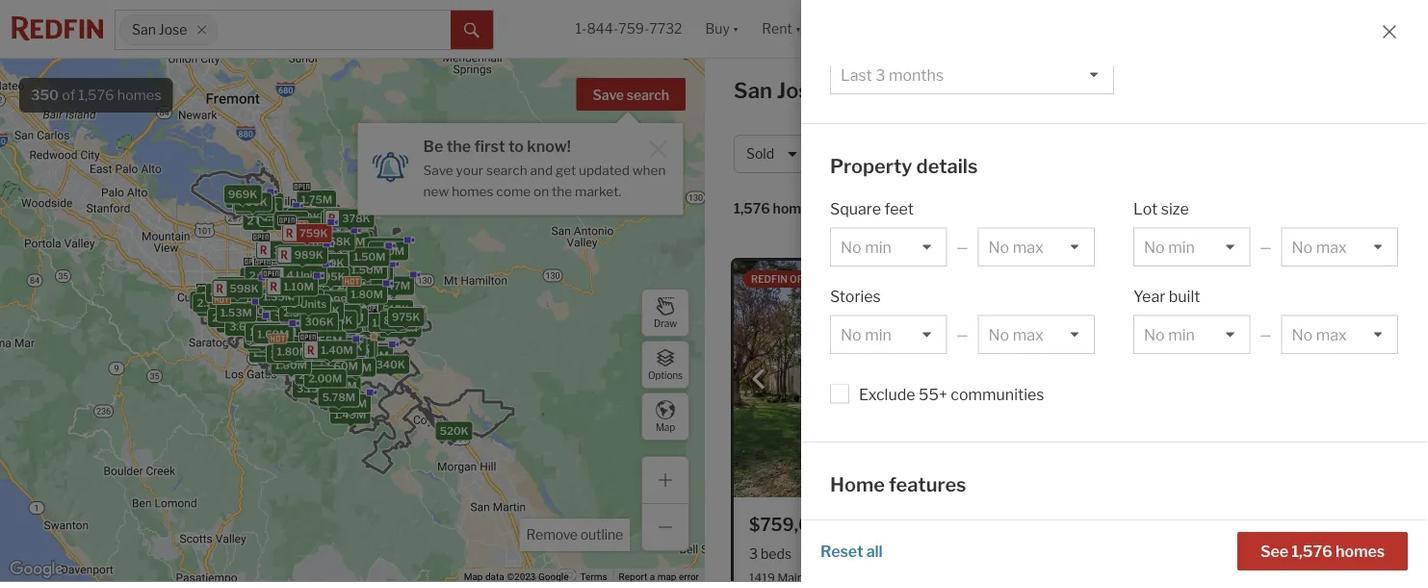 Task type: vqa. For each thing, say whether or not it's contained in the screenshot.
5+ radio
yes



Task type: describe. For each thing, give the bounding box(es) containing it.
2.45m
[[276, 294, 309, 307]]

reset
[[821, 542, 864, 561]]

315k
[[258, 302, 285, 314]]

2.47m
[[378, 280, 411, 293]]

san for san jose, ca homes for sale
[[734, 78, 772, 104]]

0 vertical spatial 349k
[[301, 304, 330, 317]]

539k
[[328, 308, 357, 321]]

1 vertical spatial 799k
[[304, 352, 332, 364]]

1.15m
[[328, 220, 358, 233]]

home for home type
[[921, 146, 959, 162]]

0 vertical spatial 1.00m
[[308, 227, 340, 240]]

1,576 inside button
[[1292, 542, 1333, 561]]

homes
[[867, 78, 938, 104]]

draw
[[654, 318, 677, 330]]

and
[[530, 162, 553, 178]]

1 horizontal spatial 689k
[[332, 288, 362, 301]]

0 vertical spatial 1.65m
[[299, 261, 331, 274]]

for
[[943, 78, 972, 104]]

1 vertical spatial 1.53m
[[335, 335, 367, 348]]

0 vertical spatial 1.96m
[[270, 318, 302, 330]]

type for pool type
[[1169, 519, 1201, 538]]

0 horizontal spatial 1.02m
[[239, 199, 271, 211]]

see 1,576 homes
[[1261, 542, 1385, 561]]

sort
[[840, 201, 868, 217]]

favorite button checkbox
[[1355, 513, 1380, 538]]

0 vertical spatial 938k
[[319, 262, 348, 275]]

remove san jose image
[[196, 24, 207, 36]]

homes inside 1,576 homes • sort : recommended
[[773, 201, 816, 217]]

760k
[[285, 252, 313, 264]]

0 horizontal spatial 2.30m
[[201, 290, 234, 302]]

2.12m
[[272, 341, 303, 353]]

all
[[867, 542, 883, 561]]

0 horizontal spatial 288k
[[251, 197, 280, 209]]

549k
[[318, 247, 347, 259]]

735k
[[278, 273, 306, 286]]

any
[[839, 558, 864, 575]]

sold
[[747, 146, 775, 162]]

1 horizontal spatial 850k
[[338, 253, 368, 266]]

1.43m
[[349, 272, 380, 284]]

530k
[[333, 341, 363, 354]]

225k
[[249, 201, 278, 214]]

map region
[[0, 0, 723, 583]]

668k
[[327, 310, 357, 322]]

990k
[[386, 314, 416, 327]]

879k
[[339, 250, 368, 262]]

2.15m
[[302, 260, 333, 273]]

515k
[[382, 303, 409, 316]]

695k
[[334, 332, 363, 345]]

redfin
[[751, 274, 788, 285]]

1 horizontal spatial 570k
[[289, 336, 318, 348]]

630k
[[248, 334, 277, 346]]

submit search image
[[464, 23, 480, 38]]

759k
[[300, 228, 328, 240]]

1 vertical spatial 1.00m
[[284, 281, 317, 294]]

520k
[[440, 425, 469, 438]]

0 vertical spatial 799k
[[272, 282, 300, 295]]

1-844-759-7732 link
[[576, 21, 682, 37]]

3 beds
[[749, 546, 792, 563]]

1.13m
[[335, 235, 365, 248]]

566k
[[317, 211, 347, 223]]

1 vertical spatial 3.40m
[[384, 322, 418, 335]]

2.70m up 600k
[[244, 271, 277, 284]]

0 horizontal spatial the
[[447, 137, 471, 156]]

0 vertical spatial 570k
[[220, 280, 249, 293]]

1 horizontal spatial 1.70m
[[291, 340, 323, 353]]

communities
[[951, 386, 1045, 405]]

1 vertical spatial 938k
[[343, 331, 372, 344]]

1 horizontal spatial 1.09m
[[302, 263, 334, 275]]

0 vertical spatial 2.95m
[[275, 248, 308, 261]]

photo of 1419 main entrance dr, san jose, ca 95131 image
[[734, 261, 1056, 498]]

1,150 sq ft
[[1200, 546, 1264, 563]]

615k
[[316, 247, 344, 260]]

2.50m up the 2.80m
[[197, 297, 230, 309]]

details
[[917, 155, 978, 179]]

2 800k from the top
[[326, 268, 355, 281]]

remove
[[526, 527, 578, 544]]

2 horizontal spatial 2.30m
[[324, 380, 357, 393]]

0 vertical spatial 949k
[[326, 225, 355, 237]]

options
[[648, 370, 683, 382]]

350
[[31, 87, 59, 104]]

1 horizontal spatial 1.02m
[[276, 275, 308, 288]]

spots
[[886, 519, 926, 538]]

to
[[864, 274, 878, 285]]

844-
[[587, 21, 619, 37]]

1 vertical spatial 690k
[[245, 301, 274, 314]]

4.14m
[[362, 314, 394, 326]]

929k
[[328, 253, 357, 265]]

2 vertical spatial 2.95m
[[281, 316, 314, 328]]

385k
[[344, 342, 373, 354]]

4.30m
[[210, 287, 244, 299]]

1 vertical spatial 495k
[[334, 339, 363, 352]]

2 vertical spatial 1.39m
[[280, 330, 312, 342]]

775k
[[330, 339, 358, 351]]

4 units
[[287, 269, 323, 282]]

recommended
[[874, 201, 972, 217]]

0 horizontal spatial 2.39m
[[249, 269, 282, 282]]

open
[[790, 274, 818, 285]]

reset all button
[[821, 533, 883, 571]]

0 vertical spatial 378k
[[239, 197, 267, 209]]

3 sq from the left
[[1314, 546, 1329, 563]]

updated
[[579, 162, 630, 178]]

1+
[[888, 558, 902, 575]]

the inside save your search and get updated when new homes come on the market.
[[552, 183, 572, 199]]

0 horizontal spatial 599k
[[269, 290, 298, 302]]

san jose
[[132, 22, 187, 38]]

0 horizontal spatial 1.09m
[[260, 259, 292, 272]]

0 vertical spatial 765k
[[312, 264, 341, 277]]

draw button
[[642, 289, 690, 337]]

property
[[830, 155, 913, 179]]

1 vertical spatial 1.55m
[[311, 335, 342, 347]]

baths
[[813, 546, 849, 563]]

1.42m
[[372, 317, 404, 329]]

1 horizontal spatial 3.00m
[[283, 300, 317, 312]]

540k
[[290, 293, 320, 305]]

4.00m
[[261, 334, 295, 347]]

1 vertical spatial 2.39m
[[283, 307, 317, 319]]

know!
[[527, 137, 571, 156]]

0 vertical spatial 1.30m
[[269, 264, 301, 276]]

0 vertical spatial 680k
[[291, 211, 321, 224]]

1 vertical spatial 3.20m
[[253, 331, 286, 343]]

1 800k from the top
[[326, 214, 355, 227]]

1 horizontal spatial 288k
[[317, 236, 346, 249]]

9
[[291, 298, 298, 311]]

1 vertical spatial 1.69m
[[257, 328, 289, 341]]

1.17m
[[335, 312, 364, 324]]

4,792 sq ft (lot)
[[1275, 546, 1370, 563]]

price button
[[819, 135, 900, 173]]

1 horizontal spatial 378k
[[342, 212, 371, 225]]

san for san jose
[[132, 22, 156, 38]]

0 vertical spatial 1.39m
[[286, 221, 318, 234]]

1.03m
[[263, 211, 295, 224]]

330k
[[311, 307, 340, 319]]

0 horizontal spatial 1.90m
[[250, 326, 282, 339]]

0 vertical spatial 1.25m
[[358, 269, 389, 282]]

839k
[[275, 271, 304, 284]]

of
[[62, 87, 75, 104]]

858k
[[272, 282, 301, 295]]

— for stories
[[957, 328, 969, 344]]

0 vertical spatial 3.40m
[[275, 307, 308, 319]]

370k
[[279, 215, 307, 227]]

1 vertical spatial 1.75m
[[271, 348, 302, 361]]

save search button
[[577, 78, 686, 111]]

see
[[1261, 542, 1289, 561]]

1-
[[576, 21, 587, 37]]

0 horizontal spatial 1.53m
[[220, 307, 252, 319]]

558k
[[314, 250, 344, 263]]

4
[[287, 269, 294, 282]]

pool
[[1134, 519, 1166, 538]]

1.37m
[[274, 273, 305, 285]]

ft for $759,000
[[915, 546, 926, 563]]

2.70m up "970k"
[[261, 267, 294, 280]]

favorite button checkbox
[[1015, 513, 1040, 538]]

1 vertical spatial 1.96m
[[259, 340, 291, 353]]

1 horizontal spatial 2.30m
[[273, 303, 307, 315]]

1,203 sq ft
[[859, 546, 926, 563]]

:
[[868, 201, 871, 217]]

0 vertical spatial 495k
[[324, 315, 354, 327]]

845k
[[384, 314, 413, 327]]

875k
[[311, 320, 339, 333]]

1 vertical spatial 349k
[[319, 318, 348, 331]]

1 vertical spatial 949k
[[315, 257, 344, 270]]

430k
[[309, 307, 339, 319]]

0 vertical spatial 1.75m
[[301, 194, 332, 206]]

0 vertical spatial 1,576
[[78, 87, 114, 104]]

— for lot size
[[1260, 240, 1272, 256]]

1 vertical spatial 2.95m
[[255, 270, 288, 283]]

1 vertical spatial 1.30m
[[329, 354, 361, 366]]

0 horizontal spatial 1.95m
[[241, 304, 273, 316]]

0 horizontal spatial 3.00m
[[194, 295, 228, 307]]



Task type: locate. For each thing, give the bounding box(es) containing it.
700k
[[267, 292, 296, 305]]

1 horizontal spatial 1,576
[[734, 201, 770, 217]]

photo of 1368 e san antonio st, san jose, ca 95116 image
[[1074, 261, 1396, 498]]

ft left "4,792"
[[1254, 546, 1264, 563]]

previous button image
[[749, 370, 769, 389]]

2.50m down 4.30m
[[201, 301, 234, 314]]

homes left • in the top of the page
[[773, 201, 816, 217]]

1.70m up 2.25m
[[291, 340, 323, 353]]

1.09m
[[260, 259, 292, 272], [302, 263, 334, 275]]

homes inside save your search and get updated when new homes come on the market.
[[452, 183, 494, 199]]

449k
[[316, 236, 345, 248]]

1,150
[[1200, 546, 1233, 563]]

1.02m
[[239, 199, 271, 211], [276, 275, 308, 288]]

san left jose
[[132, 22, 156, 38]]

2 vertical spatial 1,576
[[1292, 542, 1333, 561]]

1 vertical spatial 378k
[[342, 212, 371, 225]]

0 vertical spatial home
[[921, 146, 959, 162]]

329k
[[301, 306, 330, 319]]

2.39m
[[249, 269, 282, 282], [283, 307, 317, 319]]

0 vertical spatial 1.70m
[[250, 272, 281, 285]]

2 vertical spatial 1.65m
[[338, 362, 370, 375]]

1 horizontal spatial ft
[[1254, 546, 1264, 563]]

google image
[[5, 558, 68, 583]]

2+ radio
[[917, 547, 962, 583]]

895k
[[301, 256, 331, 269]]

390k
[[308, 320, 337, 332]]

search inside save your search and get updated when new homes come on the market.
[[486, 162, 527, 178]]

redfin open sat, 1pm to 4pm
[[751, 274, 902, 285]]

1 sq from the left
[[898, 546, 912, 563]]

home for home features
[[830, 474, 885, 498]]

1 horizontal spatial home
[[921, 146, 959, 162]]

save inside save your search and get updated when new homes come on the market.
[[423, 162, 453, 178]]

1 vertical spatial 1.02m
[[276, 275, 308, 288]]

2.20m
[[221, 317, 254, 330]]

save search
[[593, 87, 669, 104]]

1 vertical spatial san
[[734, 78, 772, 104]]

3 units
[[273, 244, 309, 257], [257, 267, 293, 279], [287, 270, 323, 282], [291, 277, 327, 289], [313, 320, 349, 332]]

0 horizontal spatial 1.69m
[[257, 328, 289, 341]]

3.40m
[[275, 307, 308, 319], [384, 322, 418, 335]]

2 sq from the left
[[1236, 546, 1251, 563]]

sq for $899,888
[[1236, 546, 1251, 563]]

jose,
[[777, 78, 827, 104]]

save for save search
[[593, 87, 624, 104]]

3+ radio
[[962, 547, 1006, 583]]

1.10m
[[263, 211, 293, 223], [287, 258, 317, 271], [312, 259, 343, 272], [284, 281, 314, 294]]

1 vertical spatial 1,576
[[734, 201, 770, 217]]

1.05m up 989k
[[298, 233, 330, 245]]

ft right 1+
[[915, 546, 926, 563]]

0 vertical spatial 1.05m
[[306, 218, 338, 231]]

0 horizontal spatial 850k
[[283, 263, 313, 276]]

sq for $759,000
[[898, 546, 912, 563]]

298k
[[317, 235, 346, 248]]

(lot)
[[1345, 546, 1370, 563]]

san left jose,
[[734, 78, 772, 104]]

1.25m
[[358, 269, 389, 282], [336, 329, 367, 342]]

the right on
[[552, 183, 572, 199]]

1 horizontal spatial sq
[[1236, 546, 1251, 563]]

1 horizontal spatial 799k
[[304, 352, 332, 364]]

0 horizontal spatial 690k
[[245, 301, 274, 314]]

be the first to know!
[[423, 137, 571, 156]]

search up come
[[486, 162, 527, 178]]

list box
[[830, 56, 1114, 95], [830, 228, 947, 267], [978, 228, 1095, 267], [1134, 228, 1251, 267], [1282, 228, 1399, 267], [830, 316, 947, 355], [978, 316, 1095, 355], [1134, 316, 1251, 355], [1282, 316, 1399, 355], [1134, 547, 1399, 583]]

type
[[962, 146, 990, 162], [1169, 519, 1201, 538]]

1 vertical spatial the
[[552, 183, 572, 199]]

3.53m
[[252, 331, 285, 343]]

2 horizontal spatial 1,576
[[1292, 542, 1333, 561]]

0 horizontal spatial sq
[[898, 546, 912, 563]]

759-
[[619, 21, 650, 37]]

see 1,576 homes button
[[1238, 533, 1408, 571]]

0 vertical spatial 440k
[[310, 305, 340, 317]]

1 vertical spatial type
[[1169, 519, 1201, 538]]

985k
[[344, 345, 374, 357]]

450k
[[304, 258, 334, 271]]

1 horizontal spatial 1.69m
[[359, 276, 391, 288]]

type down 'for'
[[962, 146, 990, 162]]

1 horizontal spatial 690k
[[289, 269, 319, 281]]

search inside button
[[627, 87, 669, 104]]

1 horizontal spatial 1.95m
[[301, 221, 333, 234]]

$899,888
[[1089, 514, 1175, 536]]

1 vertical spatial 1.05m
[[298, 233, 330, 245]]

1.28m
[[287, 223, 319, 235]]

699k
[[313, 250, 342, 262]]

0 vertical spatial save
[[593, 87, 624, 104]]

1 vertical spatial 1.39m
[[293, 255, 324, 267]]

570k up 3.39m
[[220, 280, 249, 293]]

1 vertical spatial 440k
[[331, 339, 360, 352]]

1 horizontal spatial the
[[552, 183, 572, 199]]

55+
[[919, 386, 948, 405]]

year built
[[1134, 288, 1201, 307]]

1 horizontal spatial 1.30m
[[329, 354, 361, 366]]

1 favorite button image from the left
[[1015, 513, 1040, 538]]

725k
[[305, 351, 333, 364]]

home up recommended button
[[921, 146, 959, 162]]

Any radio
[[829, 547, 874, 583]]

ft for $899,888
[[1254, 546, 1264, 563]]

0 horizontal spatial favorite button image
[[1015, 513, 1040, 538]]

ca
[[832, 78, 863, 104]]

1.95m down 600k
[[241, 304, 273, 316]]

1.35m
[[294, 278, 325, 290], [263, 291, 295, 303], [204, 295, 236, 307], [309, 326, 341, 339], [316, 347, 348, 359]]

0 vertical spatial 1.90m
[[291, 257, 323, 270]]

0 horizontal spatial 378k
[[239, 197, 267, 209]]

search down the 759-
[[627, 87, 669, 104]]

1.48m
[[291, 300, 323, 313], [289, 324, 321, 337]]

the
[[447, 137, 471, 156], [552, 183, 572, 199]]

1 vertical spatial 2.30m
[[273, 303, 307, 315]]

homes inside see 1,576 homes button
[[1336, 542, 1385, 561]]

1+ radio
[[873, 547, 917, 583]]

option group containing any
[[829, 547, 1095, 583]]

1.12m
[[337, 280, 366, 292]]

5+ radio
[[1051, 547, 1095, 583]]

1.75m up "566k"
[[301, 194, 332, 206]]

0 vertical spatial 3.20m
[[281, 315, 314, 327]]

3 ft from the left
[[1332, 546, 1342, 563]]

1,576 down sold at the right top of the page
[[734, 201, 770, 217]]

0 vertical spatial 2.30m
[[201, 290, 234, 302]]

come
[[496, 183, 531, 199]]

1.05m up 298k
[[306, 218, 338, 231]]

1 vertical spatial 1.25m
[[336, 329, 367, 342]]

1.96m down 729k
[[259, 340, 291, 353]]

1 horizontal spatial 1.53m
[[335, 335, 367, 348]]

0 vertical spatial the
[[447, 137, 471, 156]]

favorite button image for $899,888
[[1355, 513, 1380, 538]]

favorite button image up 4+ radio
[[1015, 513, 1040, 538]]

type right pool at the right of page
[[1169, 519, 1201, 538]]

1.75m down 4.00m on the left
[[271, 348, 302, 361]]

0 horizontal spatial search
[[486, 162, 527, 178]]

sq
[[898, 546, 912, 563], [1236, 546, 1251, 563], [1314, 546, 1329, 563]]

1 vertical spatial 800k
[[326, 268, 355, 281]]

1.49m
[[313, 331, 345, 344], [317, 342, 349, 355], [334, 409, 366, 421]]

1 horizontal spatial 599k
[[323, 298, 352, 311]]

570k up 2.25m
[[289, 336, 318, 348]]

0 horizontal spatial 1.30m
[[269, 264, 301, 276]]

8.95m
[[296, 270, 330, 283]]

886k
[[321, 308, 350, 321]]

reset all
[[821, 542, 883, 561]]

garage spots
[[830, 519, 926, 538]]

1 horizontal spatial 765k
[[386, 315, 415, 328]]

0 vertical spatial 690k
[[289, 269, 319, 281]]

0 vertical spatial san
[[132, 22, 156, 38]]

1,576 right the see
[[1292, 542, 1333, 561]]

2 horizontal spatial 3.00m
[[333, 398, 367, 410]]

0 vertical spatial 1.69m
[[359, 276, 391, 288]]

4,792
[[1275, 546, 1311, 563]]

— for square feet
[[957, 240, 969, 256]]

save for save your search and get updated when new homes come on the market.
[[423, 162, 453, 178]]

0 vertical spatial 1.95m
[[301, 221, 333, 234]]

0 horizontal spatial san
[[132, 22, 156, 38]]

sold button
[[734, 135, 811, 173]]

•
[[826, 202, 830, 218]]

2 favorite button image from the left
[[1355, 513, 1380, 538]]

0 horizontal spatial 570k
[[220, 280, 249, 293]]

search
[[627, 87, 669, 104], [486, 162, 527, 178]]

1 horizontal spatial search
[[627, 87, 669, 104]]

0 vertical spatial 1.48m
[[291, 300, 323, 313]]

745k
[[267, 295, 295, 308]]

type inside button
[[962, 146, 990, 162]]

636k
[[293, 230, 322, 242]]

0 horizontal spatial 1.70m
[[250, 272, 281, 285]]

645k
[[309, 323, 338, 335]]

2.69m
[[295, 269, 329, 282]]

1 vertical spatial 680k
[[314, 247, 344, 259]]

780k
[[324, 268, 353, 281]]

1 vertical spatial save
[[423, 162, 453, 178]]

1.25m up 295k
[[336, 329, 367, 342]]

favorite button image up the (lot)
[[1355, 513, 1380, 538]]

option group
[[829, 547, 1095, 583]]

2.39m down 1.77m
[[283, 307, 317, 319]]

850k
[[338, 253, 368, 266], [283, 263, 313, 276]]

0 vertical spatial 1.55m
[[298, 266, 330, 279]]

1.65m
[[299, 261, 331, 274], [283, 301, 315, 314], [338, 362, 370, 375]]

378k
[[239, 197, 267, 209], [342, 212, 371, 225]]

remove outline
[[526, 527, 623, 544]]

3.15m
[[297, 383, 328, 395]]

1,576 inside 1,576 homes • sort : recommended
[[734, 201, 770, 217]]

799k
[[272, 282, 300, 295], [304, 352, 332, 364]]

9 units
[[291, 298, 327, 311]]

ft left the (lot)
[[1332, 546, 1342, 563]]

1 vertical spatial 288k
[[317, 236, 346, 249]]

sq right "4,792"
[[1314, 546, 1329, 563]]

save up new
[[423, 162, 453, 178]]

sq right 1,150
[[1236, 546, 1251, 563]]

0 vertical spatial 2.39m
[[249, 269, 282, 282]]

1 vertical spatial 1.48m
[[289, 324, 321, 337]]

4+ radio
[[1006, 547, 1051, 583]]

homes down san jose
[[117, 87, 161, 104]]

0 vertical spatial type
[[962, 146, 990, 162]]

homes down favorite button option
[[1336, 542, 1385, 561]]

be the first to know! dialog
[[358, 112, 683, 215]]

0 horizontal spatial 3.40m
[[275, 307, 308, 319]]

— for year built
[[1260, 328, 1272, 344]]

495k
[[324, 315, 354, 327], [334, 339, 363, 352]]

1.70m up 600k
[[250, 272, 281, 285]]

1.96m down 2.60m
[[270, 318, 302, 330]]

1.85m
[[263, 261, 295, 273], [262, 269, 294, 282], [219, 290, 251, 302], [280, 336, 311, 349], [316, 383, 348, 395]]

2 ft from the left
[[1254, 546, 1264, 563]]

319k
[[304, 307, 332, 319]]

0 horizontal spatial 765k
[[312, 264, 341, 277]]

favorite button image
[[1015, 513, 1040, 538], [1355, 513, 1380, 538]]

1-844-759-7732
[[576, 21, 682, 37]]

975k
[[392, 311, 420, 324], [332, 317, 360, 330], [330, 318, 358, 330]]

2 vertical spatial 680k
[[267, 293, 296, 305]]

595k
[[316, 271, 346, 283]]

3.28m
[[253, 331, 286, 343]]

1.70m
[[250, 272, 281, 285], [291, 340, 323, 353]]

save inside button
[[593, 87, 624, 104]]

favorite button image for $759,000
[[1015, 513, 1040, 538]]

0 horizontal spatial 689k
[[291, 293, 320, 305]]

your
[[456, 162, 484, 178]]

1.05m
[[306, 218, 338, 231], [298, 233, 330, 245]]

1 horizontal spatial san
[[734, 78, 772, 104]]

type for home type
[[962, 146, 990, 162]]

1.95m up "449k"
[[301, 221, 333, 234]]

1 vertical spatial 1.65m
[[283, 301, 315, 314]]

1.20m
[[314, 233, 346, 246], [305, 253, 336, 266], [271, 304, 303, 317], [313, 313, 344, 326], [350, 326, 382, 339], [320, 328, 352, 340], [357, 350, 389, 362]]

the right be
[[447, 137, 471, 156]]

home up garage
[[830, 474, 885, 498]]

1 vertical spatial 1.90m
[[250, 326, 282, 339]]

1.95m
[[301, 221, 333, 234], [241, 304, 273, 316]]

sq down spots
[[898, 546, 912, 563]]

3.39m
[[214, 295, 247, 308]]

2.39m up 600k
[[249, 269, 282, 282]]

1 ft from the left
[[915, 546, 926, 563]]

2.99m
[[375, 315, 408, 328]]

1.25m down the 500k
[[358, 269, 389, 282]]

969k
[[228, 188, 257, 201]]

homes down your
[[452, 183, 494, 199]]

get
[[556, 162, 576, 178]]

1 vertical spatial home
[[830, 474, 885, 498]]

1.58m
[[303, 338, 334, 351]]

home inside home type button
[[921, 146, 959, 162]]

1,576 right of
[[78, 87, 114, 104]]

2
[[247, 215, 254, 227], [306, 226, 312, 239], [280, 266, 287, 279], [242, 288, 248, 301], [802, 546, 811, 563]]

garage
[[830, 519, 883, 538]]

1.00m
[[308, 227, 340, 240], [284, 281, 317, 294]]

save down 844-
[[593, 87, 624, 104]]



